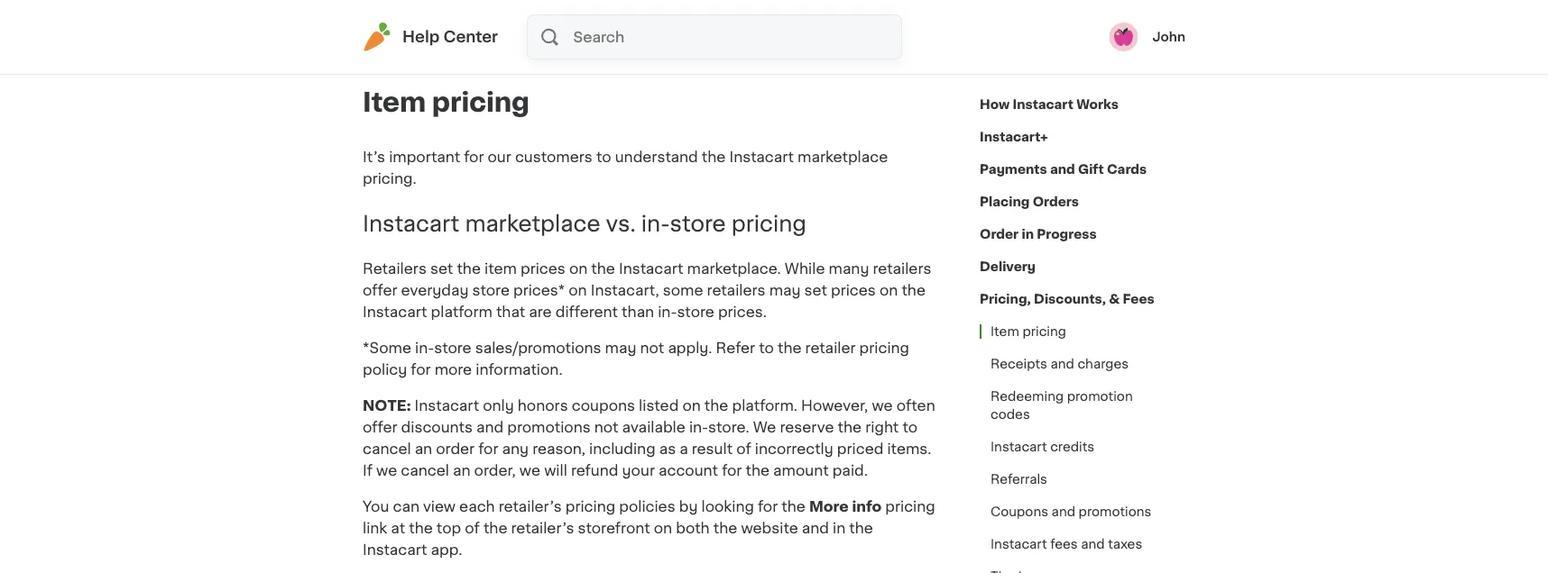 Task type: describe. For each thing, give the bounding box(es) containing it.
you
[[363, 500, 389, 514]]

placing
[[980, 196, 1030, 208]]

reason,
[[533, 442, 586, 456]]

right
[[866, 420, 899, 435]]

info
[[852, 500, 882, 514]]

store down item
[[472, 283, 510, 298]]

including
[[589, 442, 656, 456]]

offer inside 'retailers set the item prices on the instacart marketplace. while many retailers offer everyday store prices* on instacart, some retailers may set prices on the instacart platform that are different than in-store prices.'
[[363, 283, 398, 298]]

and inside receipts and charges link
[[1051, 358, 1075, 371]]

paid.
[[833, 464, 868, 478]]

in- inside instacart only honors coupons listed on the platform. however, we often offer discounts and promotions not available in-store. we reserve the right to cancel an order for any reason, including as a result of incorrectly priced items. if we cancel an order, we will refund your account for the amount paid.
[[689, 420, 709, 435]]

marketplace.
[[687, 262, 781, 276]]

items.
[[888, 442, 932, 456]]

view
[[423, 500, 456, 514]]

we
[[753, 420, 776, 435]]

understand
[[615, 150, 698, 164]]

how
[[980, 98, 1010, 111]]

0 vertical spatial prices
[[521, 262, 566, 276]]

placing orders link
[[980, 186, 1079, 218]]

result
[[692, 442, 733, 456]]

pricing up marketplace.
[[732, 213, 807, 235]]

john
[[1153, 31, 1186, 43]]

coupons and promotions link
[[980, 496, 1163, 529]]

charges
[[1078, 358, 1129, 371]]

sales/promotions
[[475, 341, 602, 355]]

if
[[363, 464, 373, 478]]

will
[[544, 464, 567, 478]]

not inside instacart only honors coupons listed on the platform. however, we often offer discounts and promotions not available in-store. we reserve the right to cancel an order for any reason, including as a result of incorrectly priced items. if we cancel an order, we will refund your account for the amount paid.
[[594, 420, 619, 435]]

however,
[[801, 399, 868, 413]]

delivery
[[980, 261, 1036, 273]]

retailer
[[806, 341, 856, 355]]

retailers
[[363, 262, 427, 276]]

you can view each retailer's pricing policies by looking for the more info
[[363, 500, 882, 514]]

vs.
[[606, 213, 636, 235]]

each
[[459, 500, 495, 514]]

different
[[556, 305, 618, 319]]

0 horizontal spatial item
[[363, 90, 426, 116]]

prices.
[[718, 305, 767, 319]]

redeeming promotion codes
[[991, 391, 1133, 421]]

john link
[[1110, 23, 1186, 51]]

customers
[[515, 150, 593, 164]]

store down some
[[677, 305, 715, 319]]

any
[[502, 442, 529, 456]]

listed
[[639, 399, 679, 413]]

your
[[622, 464, 655, 478]]

more
[[809, 500, 849, 514]]

help center link
[[363, 23, 498, 51]]

instacart image
[[363, 23, 392, 51]]

on inside pricing link at the top of the retailer's storefront on both the website and in the instacart app.
[[654, 521, 672, 536]]

in inside 'link'
[[1022, 228, 1034, 241]]

referrals
[[991, 474, 1048, 486]]

cards
[[1107, 163, 1147, 176]]

pricing up storefront
[[566, 500, 616, 514]]

instacart inside instacart only honors coupons listed on the platform. however, we often offer discounts and promotions not available in-store. we reserve the right to cancel an order for any reason, including as a result of incorrectly priced items. if we cancel an order, we will refund your account for the amount paid.
[[415, 399, 479, 413]]

website
[[741, 521, 798, 536]]

coupons
[[991, 506, 1049, 519]]

while
[[785, 262, 825, 276]]

for inside it's important for our customers to understand the instacart marketplace pricing.
[[464, 150, 484, 164]]

0 horizontal spatial we
[[376, 464, 397, 478]]

gift
[[1078, 163, 1104, 176]]

1 vertical spatial retailers
[[707, 283, 766, 298]]

placing orders
[[980, 196, 1079, 208]]

for up website
[[758, 500, 778, 514]]

help
[[403, 29, 440, 45]]

pricing inside *some in-store sales/promotions may not apply. refer to the retailer pricing policy for more information.
[[860, 341, 910, 355]]

0 vertical spatial retailer's
[[499, 500, 562, 514]]

may inside *some in-store sales/promotions may not apply. refer to the retailer pricing policy for more information.
[[605, 341, 637, 355]]

that
[[496, 305, 525, 319]]

and inside instacart only honors coupons listed on the platform. however, we often offer discounts and promotions not available in-store. we reserve the right to cancel an order for any reason, including as a result of incorrectly priced items. if we cancel an order, we will refund your account for the amount paid.
[[477, 420, 504, 435]]

the inside *some in-store sales/promotions may not apply. refer to the retailer pricing policy for more information.
[[778, 341, 802, 355]]

available
[[622, 420, 686, 435]]

referrals link
[[980, 464, 1059, 496]]

item pricing link
[[980, 316, 1077, 348]]

0 vertical spatial set
[[430, 262, 453, 276]]

pricing up receipts and charges link
[[1023, 326, 1067, 338]]

1 horizontal spatial we
[[520, 464, 541, 478]]

some
[[663, 283, 703, 298]]

discounts
[[401, 420, 473, 435]]

our
[[488, 150, 512, 164]]

how instacart works
[[980, 98, 1119, 111]]

refund
[[571, 464, 619, 478]]

instacart,
[[591, 283, 659, 298]]

in inside pricing link at the top of the retailer's storefront on both the website and in the instacart app.
[[833, 521, 846, 536]]

order in progress link
[[980, 218, 1097, 251]]

promotion
[[1067, 391, 1133, 403]]

how instacart works link
[[980, 88, 1119, 121]]

receipts and charges
[[991, 358, 1129, 371]]

are
[[529, 305, 552, 319]]

top
[[437, 521, 461, 536]]

pricing link at the top of the retailer's storefront on both the website and in the instacart app.
[[363, 500, 936, 558]]

1 vertical spatial item pricing
[[991, 326, 1067, 338]]

apply.
[[668, 341, 713, 355]]

to inside instacart only honors coupons listed on the platform. however, we often offer discounts and promotions not available in-store. we reserve the right to cancel an order for any reason, including as a result of incorrectly priced items. if we cancel an order, we will refund your account for the amount paid.
[[903, 420, 918, 435]]

link
[[363, 521, 387, 536]]

pricing, discounts, & fees
[[980, 293, 1155, 306]]

and inside instacart fees and taxes link
[[1081, 539, 1105, 551]]

store up marketplace.
[[670, 213, 726, 235]]

to inside it's important for our customers to understand the instacart marketplace pricing.
[[596, 150, 611, 164]]

&
[[1109, 293, 1120, 306]]

refer
[[716, 341, 756, 355]]

amount
[[773, 464, 829, 478]]

1 vertical spatial cancel
[[401, 464, 449, 478]]

user avatar image
[[1110, 23, 1138, 51]]

as
[[659, 442, 676, 456]]

order in progress
[[980, 228, 1097, 241]]

progress
[[1037, 228, 1097, 241]]

0 horizontal spatial item pricing
[[363, 90, 530, 116]]

retailers set the item prices on the instacart marketplace. while many retailers offer everyday store prices* on instacart, some retailers may set prices on the instacart platform that are different than in-store prices.
[[363, 262, 932, 319]]



Task type: vqa. For each thing, say whether or not it's contained in the screenshot.
Dry's The 'Goods'
no



Task type: locate. For each thing, give the bounding box(es) containing it.
1 horizontal spatial may
[[769, 283, 801, 298]]

not down coupons
[[594, 420, 619, 435]]

0 vertical spatial cancel
[[363, 442, 411, 456]]

it's
[[363, 150, 385, 164]]

we
[[872, 399, 893, 413], [376, 464, 397, 478], [520, 464, 541, 478]]

orders
[[1033, 196, 1079, 208]]

to right "customers"
[[596, 150, 611, 164]]

to up items.
[[903, 420, 918, 435]]

only
[[483, 399, 514, 413]]

honors
[[518, 399, 568, 413]]

credits
[[1051, 441, 1095, 454]]

promotions down the honors
[[507, 420, 591, 435]]

1 vertical spatial offer
[[363, 420, 398, 435]]

fees
[[1051, 539, 1078, 551]]

and inside "payments and gift cards" link
[[1050, 163, 1075, 176]]

reserve
[[780, 420, 834, 435]]

1 horizontal spatial of
[[737, 442, 752, 456]]

often
[[897, 399, 936, 413]]

1 horizontal spatial item
[[991, 326, 1020, 338]]

in- right *some
[[415, 341, 434, 355]]

1 vertical spatial set
[[805, 283, 828, 298]]

set up everyday
[[430, 262, 453, 276]]

prices up prices*
[[521, 262, 566, 276]]

2 vertical spatial to
[[903, 420, 918, 435]]

for
[[464, 150, 484, 164], [411, 363, 431, 377], [479, 442, 499, 456], [722, 464, 742, 478], [758, 500, 778, 514]]

than
[[622, 305, 654, 319]]

in- inside 'retailers set the item prices on the instacart marketplace. while many retailers offer everyday store prices* on instacart, some retailers may set prices on the instacart platform that are different than in-store prices.'
[[658, 305, 677, 319]]

1 vertical spatial may
[[605, 341, 637, 355]]

payments and gift cards link
[[980, 153, 1147, 186]]

pricing right info on the right of the page
[[886, 500, 936, 514]]

promotions up taxes
[[1079, 506, 1152, 519]]

2 horizontal spatial to
[[903, 420, 918, 435]]

both
[[676, 521, 710, 536]]

everyday
[[401, 283, 469, 298]]

in- up result at the bottom
[[689, 420, 709, 435]]

prices*
[[514, 283, 565, 298]]

order,
[[474, 464, 516, 478]]

instacart+
[[980, 131, 1048, 143]]

1 vertical spatial in
[[833, 521, 846, 536]]

0 horizontal spatial may
[[605, 341, 637, 355]]

pricing inside pricing link at the top of the retailer's storefront on both the website and in the instacart app.
[[886, 500, 936, 514]]

pricing
[[432, 90, 530, 116], [732, 213, 807, 235], [1023, 326, 1067, 338], [860, 341, 910, 355], [566, 500, 616, 514], [886, 500, 936, 514]]

store inside *some in-store sales/promotions may not apply. refer to the retailer pricing policy for more information.
[[434, 341, 472, 355]]

of inside pricing link at the top of the retailer's storefront on both the website and in the instacart app.
[[465, 521, 480, 536]]

retailers right many
[[873, 262, 932, 276]]

important
[[389, 150, 460, 164]]

in- down some
[[658, 305, 677, 319]]

item up it's
[[363, 90, 426, 116]]

instacart
[[1013, 98, 1074, 111], [730, 150, 794, 164], [363, 213, 460, 235], [619, 262, 684, 276], [363, 305, 427, 319], [415, 399, 479, 413], [991, 441, 1047, 454], [991, 539, 1047, 551], [363, 543, 427, 558]]

and up fees on the right bottom of page
[[1052, 506, 1076, 519]]

pricing right retailer
[[860, 341, 910, 355]]

for left more
[[411, 363, 431, 377]]

1 vertical spatial item
[[991, 326, 1020, 338]]

1 horizontal spatial in
[[1022, 228, 1034, 241]]

2 offer from the top
[[363, 420, 398, 435]]

redeeming promotion codes link
[[980, 381, 1186, 431]]

not
[[640, 341, 664, 355], [594, 420, 619, 435]]

Search search field
[[572, 15, 902, 59]]

an down order
[[453, 464, 471, 478]]

*some in-store sales/promotions may not apply. refer to the retailer pricing policy for more information.
[[363, 341, 910, 377]]

order
[[980, 228, 1019, 241]]

0 vertical spatial may
[[769, 283, 801, 298]]

and down only
[[477, 420, 504, 435]]

1 offer from the top
[[363, 283, 398, 298]]

discounts,
[[1034, 293, 1106, 306]]

center
[[443, 29, 498, 45]]

1 horizontal spatial to
[[759, 341, 774, 355]]

set down while
[[805, 283, 828, 298]]

and right fees on the right bottom of page
[[1081, 539, 1105, 551]]

in- right vs.
[[641, 213, 670, 235]]

retailers down marketplace.
[[707, 283, 766, 298]]

retailers
[[873, 262, 932, 276], [707, 283, 766, 298]]

the
[[702, 150, 726, 164], [457, 262, 481, 276], [591, 262, 615, 276], [902, 283, 926, 298], [778, 341, 802, 355], [705, 399, 729, 413], [838, 420, 862, 435], [746, 464, 770, 478], [782, 500, 806, 514], [409, 521, 433, 536], [484, 521, 508, 536], [714, 521, 738, 536], [850, 521, 874, 536]]

to inside *some in-store sales/promotions may not apply. refer to the retailer pricing policy for more information.
[[759, 341, 774, 355]]

storefront
[[578, 521, 650, 536]]

looking
[[702, 500, 754, 514]]

0 vertical spatial not
[[640, 341, 664, 355]]

offer inside instacart only honors coupons listed on the platform. however, we often offer discounts and promotions not available in-store. we reserve the right to cancel an order for any reason, including as a result of incorrectly priced items. if we cancel an order, we will refund your account for the amount paid.
[[363, 420, 398, 435]]

0 horizontal spatial an
[[415, 442, 432, 456]]

taxes
[[1108, 539, 1143, 551]]

item down pricing,
[[991, 326, 1020, 338]]

in- inside *some in-store sales/promotions may not apply. refer to the retailer pricing policy for more information.
[[415, 341, 434, 355]]

cancel down order
[[401, 464, 449, 478]]

0 vertical spatial in
[[1022, 228, 1034, 241]]

1 vertical spatial of
[[465, 521, 480, 536]]

in right the order
[[1022, 228, 1034, 241]]

of down 'each'
[[465, 521, 480, 536]]

item
[[363, 90, 426, 116], [991, 326, 1020, 338]]

and inside coupons and promotions link
[[1052, 506, 1076, 519]]

instacart inside "link"
[[991, 441, 1047, 454]]

receipts
[[991, 358, 1048, 371]]

fees
[[1123, 293, 1155, 306]]

note:
[[363, 399, 415, 413]]

item pricing up important
[[363, 90, 530, 116]]

instacart marketplace vs. in-store pricing
[[363, 213, 807, 235]]

0 vertical spatial item
[[363, 90, 426, 116]]

1 horizontal spatial prices
[[831, 283, 876, 298]]

in down more
[[833, 521, 846, 536]]

0 vertical spatial offer
[[363, 283, 398, 298]]

instacart credits link
[[980, 431, 1106, 464]]

account
[[659, 464, 718, 478]]

1 horizontal spatial set
[[805, 283, 828, 298]]

may
[[769, 283, 801, 298], [605, 341, 637, 355]]

cancel up if
[[363, 442, 411, 456]]

store.
[[709, 420, 750, 435]]

by
[[679, 500, 698, 514]]

1 vertical spatial prices
[[831, 283, 876, 298]]

1 horizontal spatial not
[[640, 341, 664, 355]]

0 horizontal spatial of
[[465, 521, 480, 536]]

1 horizontal spatial an
[[453, 464, 471, 478]]

to right refer
[[759, 341, 774, 355]]

for left our
[[464, 150, 484, 164]]

platform
[[431, 305, 493, 319]]

0 vertical spatial promotions
[[507, 420, 591, 435]]

the inside it's important for our customers to understand the instacart marketplace pricing.
[[702, 150, 726, 164]]

and down more
[[802, 521, 829, 536]]

an down discounts
[[415, 442, 432, 456]]

we right if
[[376, 464, 397, 478]]

retailer's
[[499, 500, 562, 514], [511, 521, 574, 536]]

of inside instacart only honors coupons listed on the platform. however, we often offer discounts and promotions not available in-store. we reserve the right to cancel an order for any reason, including as a result of incorrectly priced items. if we cancel an order, we will refund your account for the amount paid.
[[737, 442, 752, 456]]

and left the gift
[[1050, 163, 1075, 176]]

1 vertical spatial to
[[759, 341, 774, 355]]

item
[[485, 262, 517, 276]]

can
[[393, 500, 420, 514]]

promotions inside instacart only honors coupons listed on the platform. however, we often offer discounts and promotions not available in-store. we reserve the right to cancel an order for any reason, including as a result of incorrectly priced items. if we cancel an order, we will refund your account for the amount paid.
[[507, 420, 591, 435]]

and left charges
[[1051, 358, 1075, 371]]

0 vertical spatial marketplace
[[798, 150, 888, 164]]

0 vertical spatial item pricing
[[363, 90, 530, 116]]

item pricing up the receipts
[[991, 326, 1067, 338]]

0 horizontal spatial prices
[[521, 262, 566, 276]]

instacart inside it's important for our customers to understand the instacart marketplace pricing.
[[730, 150, 794, 164]]

0 vertical spatial retailers
[[873, 262, 932, 276]]

1 horizontal spatial marketplace
[[798, 150, 888, 164]]

we up right
[[872, 399, 893, 413]]

app.
[[431, 543, 463, 558]]

on inside instacart only honors coupons listed on the platform. however, we often offer discounts and promotions not available in-store. we reserve the right to cancel an order for any reason, including as a result of incorrectly priced items. if we cancel an order, we will refund your account for the amount paid.
[[683, 399, 701, 413]]

many
[[829, 262, 869, 276]]

at
[[391, 521, 405, 536]]

0 vertical spatial an
[[415, 442, 432, 456]]

1 vertical spatial an
[[453, 464, 471, 478]]

pricing up our
[[432, 90, 530, 116]]

item pricing
[[363, 90, 530, 116], [991, 326, 1067, 338]]

may inside 'retailers set the item prices on the instacart marketplace. while many retailers offer everyday store prices* on instacart, some retailers may set prices on the instacart platform that are different than in-store prices.'
[[769, 283, 801, 298]]

for up order,
[[479, 442, 499, 456]]

an
[[415, 442, 432, 456], [453, 464, 471, 478]]

in
[[1022, 228, 1034, 241], [833, 521, 846, 536]]

for inside *some in-store sales/promotions may not apply. refer to the retailer pricing policy for more information.
[[411, 363, 431, 377]]

2 horizontal spatial we
[[872, 399, 893, 413]]

coupons
[[572, 399, 635, 413]]

instacart fees and taxes link
[[980, 529, 1154, 561]]

offer
[[363, 283, 398, 298], [363, 420, 398, 435]]

we left will
[[520, 464, 541, 478]]

0 horizontal spatial retailers
[[707, 283, 766, 298]]

and inside pricing link at the top of the retailer's storefront on both the website and in the instacart app.
[[802, 521, 829, 536]]

1 vertical spatial not
[[594, 420, 619, 435]]

offer down retailers
[[363, 283, 398, 298]]

not inside *some in-store sales/promotions may not apply. refer to the retailer pricing policy for more information.
[[640, 341, 664, 355]]

store up more
[[434, 341, 472, 355]]

1 horizontal spatial promotions
[[1079, 506, 1152, 519]]

incorrectly
[[755, 442, 834, 456]]

pricing, discounts, & fees link
[[980, 283, 1155, 316]]

prices down many
[[831, 283, 876, 298]]

1 horizontal spatial retailers
[[873, 262, 932, 276]]

may down while
[[769, 283, 801, 298]]

0 vertical spatial of
[[737, 442, 752, 456]]

retailer's inside pricing link at the top of the retailer's storefront on both the website and in the instacart app.
[[511, 521, 574, 536]]

marketplace inside it's important for our customers to understand the instacart marketplace pricing.
[[798, 150, 888, 164]]

policy
[[363, 363, 407, 377]]

1 vertical spatial retailer's
[[511, 521, 574, 536]]

pricing.
[[363, 171, 417, 186]]

*some
[[363, 341, 411, 355]]

priced
[[837, 442, 884, 456]]

0 horizontal spatial set
[[430, 262, 453, 276]]

coupons and promotions
[[991, 506, 1152, 519]]

codes
[[991, 409, 1030, 421]]

instacart credits
[[991, 441, 1095, 454]]

pricing,
[[980, 293, 1031, 306]]

1 vertical spatial marketplace
[[465, 213, 601, 235]]

1 vertical spatial promotions
[[1079, 506, 1152, 519]]

0 horizontal spatial marketplace
[[465, 213, 601, 235]]

instacart inside pricing link at the top of the retailer's storefront on both the website and in the instacart app.
[[363, 543, 427, 558]]

may down than
[[605, 341, 637, 355]]

order
[[436, 442, 475, 456]]

offer down note:
[[363, 420, 398, 435]]

platform.
[[732, 399, 798, 413]]

0 horizontal spatial to
[[596, 150, 611, 164]]

receipts and charges link
[[980, 348, 1140, 381]]

not left the apply.
[[640, 341, 664, 355]]

0 horizontal spatial not
[[594, 420, 619, 435]]

0 vertical spatial to
[[596, 150, 611, 164]]

prices
[[521, 262, 566, 276], [831, 283, 876, 298]]

information.
[[476, 363, 563, 377]]

1 horizontal spatial item pricing
[[991, 326, 1067, 338]]

0 horizontal spatial promotions
[[507, 420, 591, 435]]

marketplace
[[798, 150, 888, 164], [465, 213, 601, 235]]

instacart inside "link"
[[1013, 98, 1074, 111]]

of down store.
[[737, 442, 752, 456]]

for down result at the bottom
[[722, 464, 742, 478]]

0 horizontal spatial in
[[833, 521, 846, 536]]



